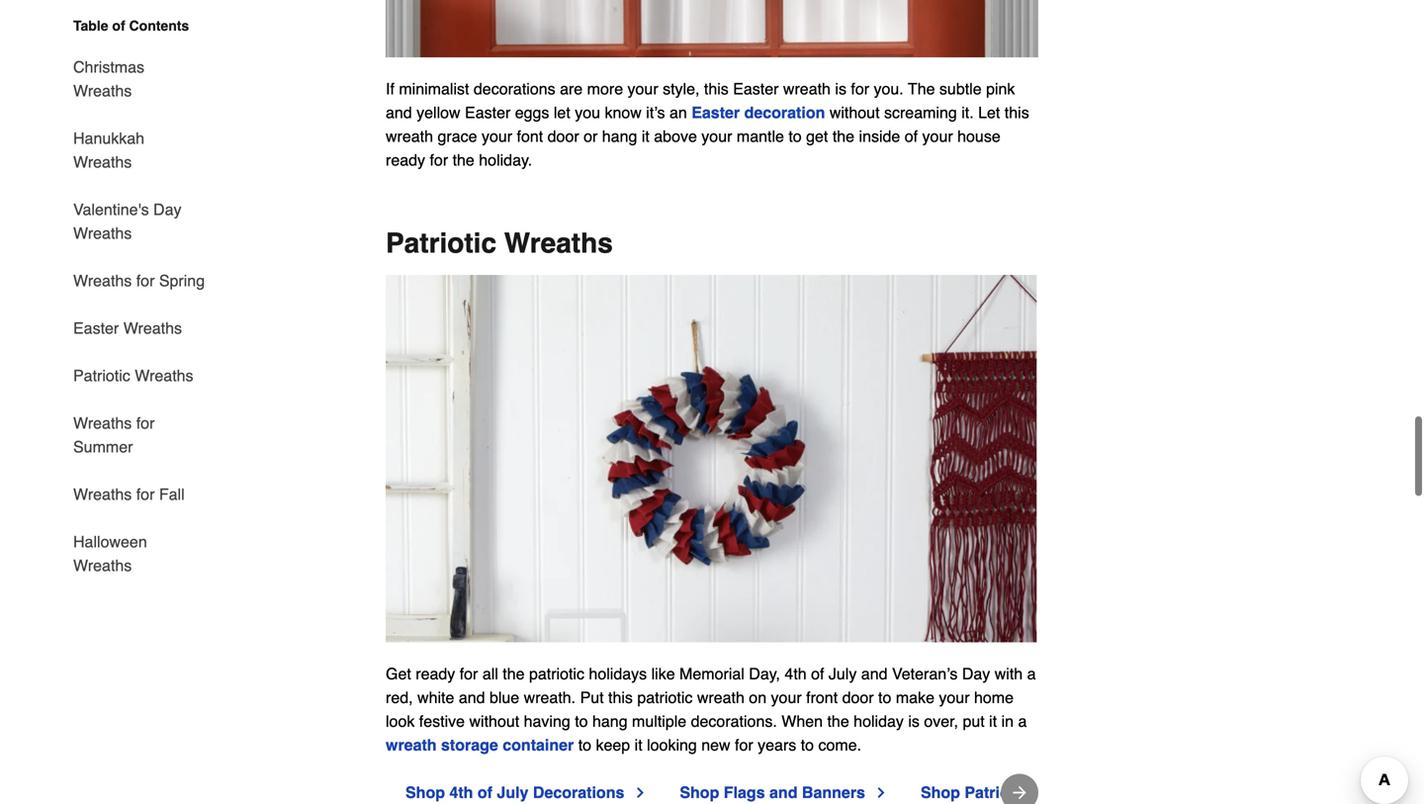 Task type: locate. For each thing, give the bounding box(es) containing it.
without down blue
[[469, 712, 519, 730]]

your up "over,"
[[939, 688, 970, 707]]

a right with
[[1027, 665, 1036, 683]]

patriotic
[[386, 227, 497, 259], [73, 366, 130, 385], [965, 783, 1028, 802]]

get
[[386, 665, 411, 683]]

2 horizontal spatial shop
[[921, 783, 960, 802]]

0 horizontal spatial day
[[153, 200, 181, 219]]

july down container on the bottom of the page
[[497, 783, 529, 802]]

1 horizontal spatial door
[[842, 688, 874, 707]]

wreath with flowers, easter eggs and greenery hanging on a red front door. image
[[386, 0, 1039, 57]]

wreath down "memorial"
[[697, 688, 745, 707]]

chevron right image
[[873, 785, 889, 801]]

1 vertical spatial hang
[[592, 712, 628, 730]]

4th
[[785, 665, 807, 683], [449, 783, 473, 802]]

it inside without screaming it. let this wreath grace your font door or hang it above your mantle to get the inside of your house ready for the holiday.
[[642, 127, 650, 145]]

having
[[524, 712, 570, 730]]

0 horizontal spatial is
[[835, 80, 847, 98]]

font
[[517, 127, 543, 145]]

0 vertical spatial this
[[704, 80, 729, 98]]

if minimalist decorations are more your style, this easter wreath is for you. the subtle pink and yellow easter eggs let you know it's an
[[386, 80, 1015, 122]]

ready inside without screaming it. let this wreath grace your font door or hang it above your mantle to get the inside of your house ready for the holiday.
[[386, 151, 425, 169]]

patriotic up 'wreath.'
[[529, 665, 585, 683]]

this down "holidays"
[[608, 688, 633, 707]]

hang down the know
[[602, 127, 637, 145]]

1 vertical spatial patriotic
[[73, 366, 130, 385]]

of inside without screaming it. let this wreath grace your font door or hang it above your mantle to get the inside of your house ready for the holiday.
[[905, 127, 918, 145]]

1 vertical spatial 4th
[[449, 783, 473, 802]]

to up holiday in the bottom of the page
[[878, 688, 892, 707]]

0 horizontal spatial july
[[497, 783, 529, 802]]

easter down the decorations
[[465, 103, 511, 122]]

without up "inside"
[[830, 103, 880, 122]]

0 vertical spatial patriotic wreaths
[[386, 227, 613, 259]]

container
[[503, 736, 574, 754]]

and
[[386, 103, 412, 122], [861, 665, 888, 683], [459, 688, 485, 707], [770, 783, 798, 802]]

and inside if minimalist decorations are more your style, this easter wreath is for you. the subtle pink and yellow easter eggs let you know it's an
[[386, 103, 412, 122]]

your up it's
[[628, 80, 658, 98]]

0 vertical spatial is
[[835, 80, 847, 98]]

your down if minimalist decorations are more your style, this easter wreath is for you. the subtle pink and yellow easter eggs let you know it's an in the top of the page
[[702, 127, 732, 145]]

wreaths inside halloween wreaths
[[73, 556, 132, 575]]

day right valentine's
[[153, 200, 181, 219]]

hang inside without screaming it. let this wreath grace your font door or hang it above your mantle to get the inside of your house ready for the holiday.
[[602, 127, 637, 145]]

this right style,
[[704, 80, 729, 98]]

1 vertical spatial this
[[1005, 103, 1029, 122]]

easter up easter decoration link
[[733, 80, 779, 98]]

1 vertical spatial without
[[469, 712, 519, 730]]

day
[[153, 200, 181, 219], [962, 665, 990, 683]]

ready down 'yellow'
[[386, 151, 425, 169]]

0 vertical spatial door
[[548, 127, 579, 145]]

shop 4th of july decorations link
[[406, 781, 648, 804]]

easter wreaths
[[73, 319, 182, 337]]

shop patriotic wreaths
[[921, 783, 1095, 802]]

let
[[554, 103, 570, 122]]

wreaths inside christmas wreaths
[[73, 82, 132, 100]]

1 horizontal spatial day
[[962, 665, 990, 683]]

it left in
[[989, 712, 997, 730]]

4th down storage
[[449, 783, 473, 802]]

0 vertical spatial ready
[[386, 151, 425, 169]]

contents
[[129, 18, 189, 34]]

to inside without screaming it. let this wreath grace your font door or hang it above your mantle to get the inside of your house ready for the holiday.
[[789, 127, 802, 145]]

table
[[73, 18, 108, 34]]

a right in
[[1018, 712, 1027, 730]]

look
[[386, 712, 415, 730]]

2 vertical spatial patriotic
[[965, 783, 1028, 802]]

above
[[654, 127, 697, 145]]

chevron right image
[[632, 785, 648, 801]]

0 vertical spatial july
[[829, 665, 857, 683]]

easter decoration
[[692, 103, 825, 122]]

0 vertical spatial hang
[[602, 127, 637, 145]]

on
[[749, 688, 767, 707]]

to
[[789, 127, 802, 145], [878, 688, 892, 707], [575, 712, 588, 730], [578, 736, 592, 754], [801, 736, 814, 754]]

an
[[670, 103, 687, 122]]

0 vertical spatial without
[[830, 103, 880, 122]]

for down patriotic wreaths link
[[136, 414, 155, 432]]

patriotic down the like
[[637, 688, 693, 707]]

shop down storage
[[406, 783, 445, 802]]

1 shop from the left
[[406, 783, 445, 802]]

halloween
[[73, 533, 147, 551]]

ready
[[386, 151, 425, 169], [416, 665, 455, 683]]

1 horizontal spatial shop
[[680, 783, 719, 802]]

1 vertical spatial ready
[[416, 665, 455, 683]]

pink
[[986, 80, 1015, 98]]

1 horizontal spatial patriotic
[[637, 688, 693, 707]]

0 horizontal spatial patriotic
[[73, 366, 130, 385]]

valentine's
[[73, 200, 149, 219]]

0 horizontal spatial this
[[608, 688, 633, 707]]

the up the come.
[[827, 712, 849, 730]]

wreath up decoration
[[783, 80, 831, 98]]

to left keep
[[578, 736, 592, 754]]

0 vertical spatial day
[[153, 200, 181, 219]]

patriotic wreaths down holiday.
[[386, 227, 613, 259]]

and right flags
[[770, 783, 798, 802]]

4th right day,
[[785, 665, 807, 683]]

2 vertical spatial it
[[635, 736, 643, 754]]

for left "you." on the top of page
[[851, 80, 869, 98]]

easter
[[733, 80, 779, 98], [465, 103, 511, 122], [692, 103, 740, 122], [73, 319, 119, 337]]

the right all
[[503, 665, 525, 683]]

christmas
[[73, 58, 144, 76]]

0 vertical spatial patriotic
[[529, 665, 585, 683]]

1 horizontal spatial without
[[830, 103, 880, 122]]

decorations.
[[691, 712, 777, 730]]

0 horizontal spatial without
[[469, 712, 519, 730]]

door up holiday in the bottom of the page
[[842, 688, 874, 707]]

white
[[417, 688, 454, 707]]

0 horizontal spatial patriotic wreaths
[[73, 366, 193, 385]]

the down "grace"
[[453, 151, 475, 169]]

1 horizontal spatial this
[[704, 80, 729, 98]]

shop left flags
[[680, 783, 719, 802]]

1 vertical spatial door
[[842, 688, 874, 707]]

arrow right image
[[1010, 783, 1030, 803]]

your
[[628, 80, 658, 98], [482, 127, 512, 145], [702, 127, 732, 145], [922, 127, 953, 145], [771, 688, 802, 707], [939, 688, 970, 707]]

day inside valentine's day wreaths
[[153, 200, 181, 219]]

for down "grace"
[[430, 151, 448, 169]]

without
[[830, 103, 880, 122], [469, 712, 519, 730]]

memorial
[[680, 665, 745, 683]]

decorations
[[474, 80, 555, 98]]

hang
[[602, 127, 637, 145], [592, 712, 628, 730]]

easter wreaths link
[[73, 305, 182, 352]]

1 vertical spatial july
[[497, 783, 529, 802]]

1 vertical spatial it
[[989, 712, 997, 730]]

to left the get
[[789, 127, 802, 145]]

wreaths up summer on the left bottom
[[73, 414, 132, 432]]

holiday.
[[479, 151, 532, 169]]

style,
[[663, 80, 700, 98]]

hang inside get ready for all the patriotic holidays like memorial day, 4th of july and veteran's day with a red, white and blue wreath. put this patriotic wreath on your front door to make your home look festive without having to hang multiple decorations. when the holiday is over, put it in a wreath storage container to keep it looking new for years to come.
[[592, 712, 628, 730]]

front
[[806, 688, 838, 707]]

patriotic wreaths link
[[73, 352, 193, 400]]

2 shop from the left
[[680, 783, 719, 802]]

wreath down 'yellow'
[[386, 127, 433, 145]]

3 shop from the left
[[921, 783, 960, 802]]

flags
[[724, 783, 765, 802]]

wreaths down valentine's
[[73, 224, 132, 242]]

is down make
[[908, 712, 920, 730]]

your up when
[[771, 688, 802, 707]]

wreaths for summer
[[73, 414, 155, 456]]

for left fall
[[136, 485, 155, 503]]

it down it's
[[642, 127, 650, 145]]

1 horizontal spatial 4th
[[785, 665, 807, 683]]

looking
[[647, 736, 697, 754]]

0 horizontal spatial shop
[[406, 783, 445, 802]]

day inside get ready for all the patriotic holidays like memorial day, 4th of july and veteran's day with a red, white and blue wreath. put this patriotic wreath on your front door to make your home look festive without having to hang multiple decorations. when the holiday is over, put it in a wreath storage container to keep it looking new for years to come.
[[962, 665, 990, 683]]

a
[[1027, 665, 1036, 683], [1018, 712, 1027, 730]]

without inside get ready for all the patriotic holidays like memorial day, 4th of july and veteran's day with a red, white and blue wreath. put this patriotic wreath on your front door to make your home look festive without having to hang multiple decorations. when the holiday is over, put it in a wreath storage container to keep it looking new for years to come.
[[469, 712, 519, 730]]

2 vertical spatial this
[[608, 688, 633, 707]]

1 vertical spatial patriotic wreaths
[[73, 366, 193, 385]]

is left "you." on the top of page
[[835, 80, 847, 98]]

shop flags and banners
[[680, 783, 865, 802]]

wreaths
[[73, 82, 132, 100], [73, 153, 132, 171], [73, 224, 132, 242], [504, 227, 613, 259], [73, 271, 132, 290], [123, 319, 182, 337], [135, 366, 193, 385], [73, 414, 132, 432], [73, 485, 132, 503], [73, 556, 132, 575], [1032, 783, 1095, 802]]

veteran's
[[892, 665, 958, 683]]

easter decoration link
[[692, 103, 825, 122]]

are
[[560, 80, 583, 98]]

this inside get ready for all the patriotic holidays like memorial day, 4th of july and veteran's day with a red, white and blue wreath. put this patriotic wreath on your front door to make your home look festive without having to hang multiple decorations. when the holiday is over, put it in a wreath storage container to keep it looking new for years to come.
[[608, 688, 633, 707]]

without screaming it. let this wreath grace your font door or hang it above your mantle to get the inside of your house ready for the holiday.
[[386, 103, 1029, 169]]

wreaths down halloween on the bottom
[[73, 556, 132, 575]]

1 vertical spatial day
[[962, 665, 990, 683]]

yellow
[[417, 103, 461, 122]]

hang up keep
[[592, 712, 628, 730]]

july up front
[[829, 665, 857, 683]]

easter inside "table of contents" element
[[73, 319, 119, 337]]

shop for shop flags and banners
[[680, 783, 719, 802]]

shop right chevron right image
[[921, 783, 960, 802]]

1 horizontal spatial patriotic wreaths
[[386, 227, 613, 259]]

without inside without screaming it. let this wreath grace your font door or hang it above your mantle to get the inside of your house ready for the holiday.
[[830, 103, 880, 122]]

valentine's day wreaths
[[73, 200, 181, 242]]

grace
[[438, 127, 477, 145]]

red,
[[386, 688, 413, 707]]

decorations
[[533, 783, 624, 802]]

is inside if minimalist decorations are more your style, this easter wreath is for you. the subtle pink and yellow easter eggs let you know it's an
[[835, 80, 847, 98]]

patriotic wreaths down easter wreaths link
[[73, 366, 193, 385]]

wreaths inside the 'wreaths for summer'
[[73, 414, 132, 432]]

wreaths down hanukkah
[[73, 153, 132, 171]]

and down all
[[459, 688, 485, 707]]

shop for shop 4th of july decorations
[[406, 783, 445, 802]]

door down let in the top of the page
[[548, 127, 579, 145]]

0 vertical spatial it
[[642, 127, 650, 145]]

wreaths down holiday.
[[504, 227, 613, 259]]

and down if
[[386, 103, 412, 122]]

the
[[833, 127, 855, 145], [453, 151, 475, 169], [503, 665, 525, 683], [827, 712, 849, 730]]

2 horizontal spatial this
[[1005, 103, 1029, 122]]

blue
[[490, 688, 519, 707]]

july
[[829, 665, 857, 683], [497, 783, 529, 802]]

easter up patriotic wreaths link
[[73, 319, 119, 337]]

0 horizontal spatial door
[[548, 127, 579, 145]]

day up home
[[962, 665, 990, 683]]

shop for shop patriotic wreaths
[[921, 783, 960, 802]]

with
[[995, 665, 1023, 683]]

and up holiday in the bottom of the page
[[861, 665, 888, 683]]

is
[[835, 80, 847, 98], [908, 712, 920, 730]]

1 horizontal spatial july
[[829, 665, 857, 683]]

0 vertical spatial a
[[1027, 665, 1036, 683]]

holidays
[[589, 665, 647, 683]]

wreaths down christmas
[[73, 82, 132, 100]]

0 vertical spatial 4th
[[785, 665, 807, 683]]

this right let on the top of the page
[[1005, 103, 1029, 122]]

of down screaming at top
[[905, 127, 918, 145]]

put
[[580, 688, 604, 707]]

1 vertical spatial is
[[908, 712, 920, 730]]

1 horizontal spatial patriotic
[[386, 227, 497, 259]]

patriotic
[[529, 665, 585, 683], [637, 688, 693, 707]]

ready up white
[[416, 665, 455, 683]]

of up front
[[811, 665, 824, 683]]

ready inside get ready for all the patriotic holidays like memorial day, 4th of july and veteran's day with a red, white and blue wreath. put this patriotic wreath on your front door to make your home look festive without having to hang multiple decorations. when the holiday is over, put it in a wreath storage container to keep it looking new for years to come.
[[416, 665, 455, 683]]

shop
[[406, 783, 445, 802], [680, 783, 719, 802], [921, 783, 960, 802]]

it right keep
[[635, 736, 643, 754]]

patriotic wreaths
[[386, 227, 613, 259], [73, 366, 193, 385]]

your down screaming at top
[[922, 127, 953, 145]]

1 horizontal spatial is
[[908, 712, 920, 730]]



Task type: describe. For each thing, give the bounding box(es) containing it.
for left spring
[[136, 271, 155, 290]]

let
[[978, 103, 1000, 122]]

easter right an
[[692, 103, 740, 122]]

for inside if minimalist decorations are more your style, this easter wreath is for you. the subtle pink and yellow easter eggs let you know it's an
[[851, 80, 869, 98]]

table of contents element
[[57, 16, 206, 578]]

christmas wreaths
[[73, 58, 144, 100]]

red, white and blue patriotic wreath hung on a white wall. image
[[386, 275, 1039, 643]]

halloween wreaths link
[[73, 518, 206, 578]]

wreath inside without screaming it. let this wreath grace your font door or hang it above your mantle to get the inside of your house ready for the holiday.
[[386, 127, 433, 145]]

or
[[584, 127, 598, 145]]

to down put
[[575, 712, 588, 730]]

to down when
[[801, 736, 814, 754]]

wreaths right arrow right 'image'
[[1032, 783, 1095, 802]]

get
[[806, 127, 828, 145]]

wreaths down easter wreaths link
[[135, 366, 193, 385]]

when
[[782, 712, 823, 730]]

1 vertical spatial patriotic
[[637, 688, 693, 707]]

of inside get ready for all the patriotic holidays like memorial day, 4th of july and veteran's day with a red, white and blue wreath. put this patriotic wreath on your front door to make your home look festive without having to hang multiple decorations. when the holiday is over, put it in a wreath storage container to keep it looking new for years to come.
[[811, 665, 824, 683]]

patriotic inside "table of contents" element
[[73, 366, 130, 385]]

know
[[605, 103, 642, 122]]

more
[[587, 80, 623, 98]]

storage
[[441, 736, 498, 754]]

make
[[896, 688, 935, 707]]

wreath storage container link
[[386, 736, 574, 754]]

for inside without screaming it. let this wreath grace your font door or hang it above your mantle to get the inside of your house ready for the holiday.
[[430, 151, 448, 169]]

wreaths down the "wreaths for spring" link
[[123, 319, 182, 337]]

halloween wreaths
[[73, 533, 147, 575]]

of down wreath storage container link
[[478, 783, 493, 802]]

screaming
[[884, 103, 957, 122]]

shop 4th of july decorations
[[406, 783, 624, 802]]

2 horizontal spatial patriotic
[[965, 783, 1028, 802]]

wreaths for fall link
[[73, 471, 185, 518]]

spring
[[159, 271, 205, 290]]

home
[[974, 688, 1014, 707]]

4th inside get ready for all the patriotic holidays like memorial day, 4th of july and veteran's day with a red, white and blue wreath. put this patriotic wreath on your front door to make your home look festive without having to hang multiple decorations. when the holiday is over, put it in a wreath storage container to keep it looking new for years to come.
[[785, 665, 807, 683]]

for inside the 'wreaths for summer'
[[136, 414, 155, 432]]

0 horizontal spatial 4th
[[449, 783, 473, 802]]

shop flags and banners link
[[680, 781, 889, 804]]

it.
[[962, 103, 974, 122]]

for down decorations.
[[735, 736, 753, 754]]

christmas wreaths link
[[73, 44, 206, 115]]

the
[[908, 80, 935, 98]]

hanukkah
[[73, 129, 144, 147]]

wreaths for summer link
[[73, 400, 206, 471]]

multiple
[[632, 712, 687, 730]]

day,
[[749, 665, 780, 683]]

this inside without screaming it. let this wreath grace your font door or hang it above your mantle to get the inside of your house ready for the holiday.
[[1005, 103, 1029, 122]]

valentine's day wreaths link
[[73, 186, 206, 257]]

of right table in the left top of the page
[[112, 18, 125, 34]]

get ready for all the patriotic holidays like memorial day, 4th of july and veteran's day with a red, white and blue wreath. put this patriotic wreath on your front door to make your home look festive without having to hang multiple decorations. when the holiday is over, put it in a wreath storage container to keep it looking new for years to come.
[[386, 665, 1036, 754]]

for left all
[[460, 665, 478, 683]]

is inside get ready for all the patriotic holidays like memorial day, 4th of july and veteran's day with a red, white and blue wreath. put this patriotic wreath on your front door to make your home look festive without having to hang multiple decorations. when the holiday is over, put it in a wreath storage container to keep it looking new for years to come.
[[908, 712, 920, 730]]

door inside without screaming it. let this wreath grace your font door or hang it above your mantle to get the inside of your house ready for the holiday.
[[548, 127, 579, 145]]

summer
[[73, 438, 133, 456]]

eggs
[[515, 103, 549, 122]]

come.
[[818, 736, 862, 754]]

put
[[963, 712, 985, 730]]

wreaths for spring
[[73, 271, 205, 290]]

table of contents
[[73, 18, 189, 34]]

wreaths for spring link
[[73, 257, 205, 305]]

fall
[[159, 485, 185, 503]]

all
[[482, 665, 498, 683]]

wreath inside if minimalist decorations are more your style, this easter wreath is for you. the subtle pink and yellow easter eggs let you know it's an
[[783, 80, 831, 98]]

mantle
[[737, 127, 784, 145]]

1 vertical spatial a
[[1018, 712, 1027, 730]]

0 horizontal spatial patriotic
[[529, 665, 585, 683]]

hanukkah wreaths link
[[73, 115, 206, 186]]

keep
[[596, 736, 630, 754]]

years
[[758, 736, 796, 754]]

wreath.
[[524, 688, 576, 707]]

you
[[575, 103, 600, 122]]

wreaths up easter wreaths
[[73, 271, 132, 290]]

new
[[701, 736, 731, 754]]

banners
[[802, 783, 865, 802]]

wreaths inside valentine's day wreaths
[[73, 224, 132, 242]]

0 vertical spatial patriotic
[[386, 227, 497, 259]]

this inside if minimalist decorations are more your style, this easter wreath is for you. the subtle pink and yellow easter eggs let you know it's an
[[704, 80, 729, 98]]

your inside if minimalist decorations are more your style, this easter wreath is for you. the subtle pink and yellow easter eggs let you know it's an
[[628, 80, 658, 98]]

decoration
[[744, 103, 825, 122]]

subtle
[[940, 80, 982, 98]]

if
[[386, 80, 395, 98]]

festive
[[419, 712, 465, 730]]

the right the get
[[833, 127, 855, 145]]

you.
[[874, 80, 904, 98]]

july inside get ready for all the patriotic holidays like memorial day, 4th of july and veteran's day with a red, white and blue wreath. put this patriotic wreath on your front door to make your home look festive without having to hang multiple decorations. when the holiday is over, put it in a wreath storage container to keep it looking new for years to come.
[[829, 665, 857, 683]]

door inside get ready for all the patriotic holidays like memorial day, 4th of july and veteran's day with a red, white and blue wreath. put this patriotic wreath on your front door to make your home look festive without having to hang multiple decorations. when the holiday is over, put it in a wreath storage container to keep it looking new for years to come.
[[842, 688, 874, 707]]

minimalist
[[399, 80, 469, 98]]

wreaths inside hanukkah wreaths
[[73, 153, 132, 171]]

patriotic wreaths inside "table of contents" element
[[73, 366, 193, 385]]

wreaths for fall
[[73, 485, 185, 503]]

in
[[1002, 712, 1014, 730]]

over,
[[924, 712, 958, 730]]

it's
[[646, 103, 665, 122]]

like
[[651, 665, 675, 683]]

shop patriotic wreaths link
[[921, 781, 1118, 804]]

your up holiday.
[[482, 127, 512, 145]]

holiday
[[854, 712, 904, 730]]

house
[[958, 127, 1001, 145]]

wreath down look
[[386, 736, 437, 754]]

wreaths down summer on the left bottom
[[73, 485, 132, 503]]

hanukkah wreaths
[[73, 129, 144, 171]]



Task type: vqa. For each thing, say whether or not it's contained in the screenshot.
Table of Contents
yes



